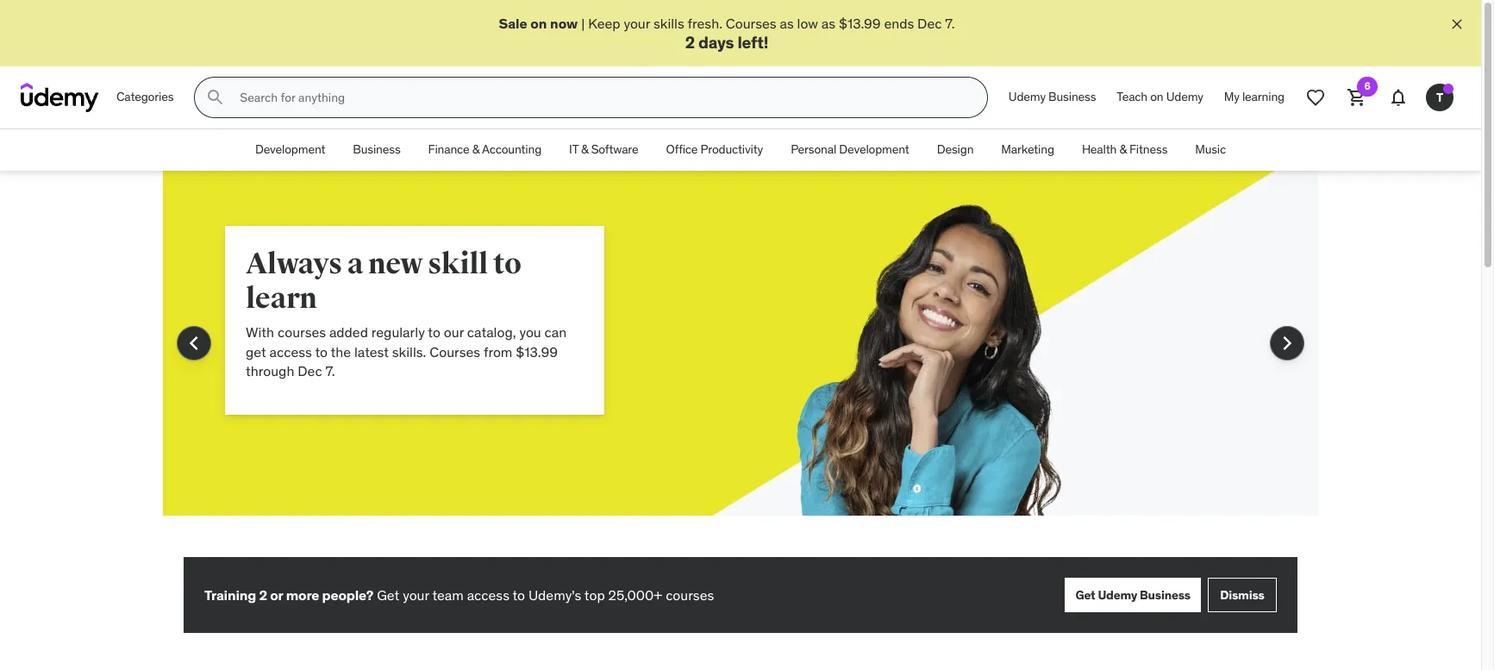 Task type: describe. For each thing, give the bounding box(es) containing it.
or
[[270, 587, 283, 604]]

7. inside sale on now | keep your skills fresh. courses as low as $13.99 ends dec 7. 2 days left!
[[946, 15, 955, 32]]

udemy business link
[[999, 77, 1107, 118]]

my learning link
[[1214, 77, 1296, 118]]

catalog,
[[467, 324, 516, 341]]

1 vertical spatial 2
[[259, 587, 267, 604]]

wishlist image
[[1306, 87, 1327, 108]]

courses inside sale on now | keep your skills fresh. courses as low as $13.99 ends dec 7. 2 days left!
[[726, 15, 777, 32]]

& for software
[[581, 142, 589, 157]]

$13.99 inside sale on now | keep your skills fresh. courses as low as $13.99 ends dec 7. 2 days left!
[[839, 15, 881, 32]]

$13.99 inside the "always a new skill to learn with courses added regularly to our catalog, you can get access to the latest skills. courses from $13.99 through dec 7."
[[516, 343, 558, 360]]

6
[[1365, 80, 1371, 92]]

t link
[[1420, 77, 1461, 118]]

1 horizontal spatial business
[[1049, 89, 1097, 105]]

dismiss
[[1221, 587, 1265, 603]]

get udemy business
[[1076, 587, 1191, 603]]

udemy inside teach on udemy link
[[1167, 89, 1204, 105]]

team
[[433, 587, 464, 604]]

design link
[[924, 130, 988, 171]]

our
[[444, 324, 464, 341]]

udemy image
[[21, 83, 99, 112]]

personal development link
[[777, 130, 924, 171]]

udemy inside udemy business link
[[1009, 89, 1046, 105]]

keep
[[589, 15, 621, 32]]

notifications image
[[1389, 87, 1410, 108]]

categories
[[116, 89, 174, 105]]

1 as from the left
[[780, 15, 794, 32]]

get inside 'link'
[[1076, 587, 1096, 603]]

my learning
[[1225, 89, 1285, 105]]

ends
[[885, 15, 915, 32]]

t
[[1437, 90, 1444, 105]]

|
[[582, 15, 585, 32]]

teach on udemy
[[1117, 89, 1204, 105]]

more
[[286, 587, 319, 604]]

accounting
[[482, 142, 542, 157]]

on for teach on udemy
[[1151, 89, 1164, 105]]

finance
[[428, 142, 470, 157]]

dec inside sale on now | keep your skills fresh. courses as low as $13.99 ends dec 7. 2 days left!
[[918, 15, 942, 32]]

health
[[1082, 142, 1117, 157]]

the
[[331, 343, 351, 360]]

training
[[204, 587, 256, 604]]

previous image
[[180, 330, 208, 357]]

it & software
[[569, 142, 639, 157]]

latest
[[354, 343, 389, 360]]

productivity
[[701, 142, 764, 157]]

Search for anything text field
[[237, 83, 967, 112]]

office productivity
[[666, 142, 764, 157]]

days
[[699, 32, 734, 53]]

it & software link
[[556, 130, 653, 171]]

new
[[368, 246, 423, 282]]

marketing link
[[988, 130, 1069, 171]]

to left the at the bottom of page
[[315, 343, 328, 360]]

fitness
[[1130, 142, 1168, 157]]

sale on now | keep your skills fresh. courses as low as $13.99 ends dec 7. 2 days left!
[[499, 15, 955, 53]]

business inside 'link'
[[1140, 587, 1191, 603]]

1 vertical spatial your
[[403, 587, 429, 604]]

skills
[[654, 15, 685, 32]]

my
[[1225, 89, 1240, 105]]

carousel element
[[163, 171, 1319, 557]]

training 2 or more people? get your team access to udemy's top 25,000+ courses
[[204, 587, 714, 604]]

with
[[246, 324, 274, 341]]

0 horizontal spatial business
[[353, 142, 401, 157]]

development link
[[241, 130, 339, 171]]

to left "udemy's"
[[513, 587, 525, 604]]

shopping cart with 6 items image
[[1347, 87, 1368, 108]]

& for accounting
[[472, 142, 480, 157]]

always
[[246, 246, 342, 282]]

always a new skill to learn with courses added regularly to our catalog, you can get access to the latest skills. courses from $13.99 through dec 7.
[[246, 246, 567, 380]]

dismiss button
[[1209, 578, 1278, 613]]

udemy's
[[529, 587, 582, 604]]

6 link
[[1337, 77, 1378, 118]]

courses inside the "always a new skill to learn with courses added regularly to our catalog, you can get access to the latest skills. courses from $13.99 through dec 7."
[[430, 343, 481, 360]]

teach
[[1117, 89, 1148, 105]]

0 horizontal spatial get
[[377, 587, 400, 604]]

1 horizontal spatial courses
[[666, 587, 714, 604]]

next image
[[1274, 330, 1302, 357]]



Task type: locate. For each thing, give the bounding box(es) containing it.
2 & from the left
[[581, 142, 589, 157]]

1 vertical spatial courses
[[430, 343, 481, 360]]

0 horizontal spatial courses
[[278, 324, 326, 341]]

7. down the at the bottom of page
[[326, 362, 335, 380]]

office productivity link
[[653, 130, 777, 171]]

courses inside the "always a new skill to learn with courses added regularly to our catalog, you can get access to the latest skills. courses from $13.99 through dec 7."
[[278, 324, 326, 341]]

0 vertical spatial 7.
[[946, 15, 955, 32]]

0 vertical spatial $13.99
[[839, 15, 881, 32]]

on inside sale on now | keep your skills fresh. courses as low as $13.99 ends dec 7. 2 days left!
[[531, 15, 547, 32]]

1 horizontal spatial 2
[[686, 32, 695, 53]]

get udemy business link
[[1066, 578, 1202, 613]]

1 horizontal spatial development
[[840, 142, 910, 157]]

get
[[246, 343, 266, 360]]

your left skills
[[624, 15, 650, 32]]

25,000+
[[609, 587, 663, 604]]

0 vertical spatial dec
[[918, 15, 942, 32]]

udemy
[[1009, 89, 1046, 105], [1167, 89, 1204, 105], [1098, 587, 1138, 603]]

0 horizontal spatial $13.99
[[516, 343, 558, 360]]

learning
[[1243, 89, 1285, 105]]

personal development
[[791, 142, 910, 157]]

on inside teach on udemy link
[[1151, 89, 1164, 105]]

1 vertical spatial business
[[353, 142, 401, 157]]

access up through
[[270, 343, 312, 360]]

your left "team"
[[403, 587, 429, 604]]

& right finance
[[472, 142, 480, 157]]

fresh.
[[688, 15, 723, 32]]

business up 'health'
[[1049, 89, 1097, 105]]

on left now
[[531, 15, 547, 32]]

added
[[329, 324, 368, 341]]

$13.99 down you
[[516, 343, 558, 360]]

as left low
[[780, 15, 794, 32]]

& right it
[[581, 142, 589, 157]]

business left dismiss
[[1140, 587, 1191, 603]]

0 horizontal spatial 7.
[[326, 362, 335, 380]]

1 vertical spatial courses
[[666, 587, 714, 604]]

health & fitness link
[[1069, 130, 1182, 171]]

a
[[347, 246, 363, 282]]

1 vertical spatial on
[[1151, 89, 1164, 105]]

0 horizontal spatial dec
[[298, 362, 322, 380]]

dec inside the "always a new skill to learn with courses added regularly to our catalog, you can get access to the latest skills. courses from $13.99 through dec 7."
[[298, 362, 322, 380]]

finance & accounting link
[[415, 130, 556, 171]]

music link
[[1182, 130, 1240, 171]]

submit search image
[[206, 87, 226, 108]]

1 vertical spatial $13.99
[[516, 343, 558, 360]]

dec right through
[[298, 362, 322, 380]]

it
[[569, 142, 579, 157]]

2 down "fresh."
[[686, 32, 695, 53]]

2 horizontal spatial business
[[1140, 587, 1191, 603]]

udemy business
[[1009, 89, 1097, 105]]

learn
[[246, 281, 317, 317]]

get
[[377, 587, 400, 604], [1076, 587, 1096, 603]]

0 horizontal spatial 2
[[259, 587, 267, 604]]

on for sale on now | keep your skills fresh. courses as low as $13.99 ends dec 7. 2 days left!
[[531, 15, 547, 32]]

1 horizontal spatial &
[[581, 142, 589, 157]]

1 horizontal spatial 7.
[[946, 15, 955, 32]]

to
[[493, 246, 522, 282], [428, 324, 441, 341], [315, 343, 328, 360], [513, 587, 525, 604]]

1 horizontal spatial on
[[1151, 89, 1164, 105]]

$13.99 left ends
[[839, 15, 881, 32]]

1 horizontal spatial as
[[822, 15, 836, 32]]

dec
[[918, 15, 942, 32], [298, 362, 322, 380]]

0 horizontal spatial your
[[403, 587, 429, 604]]

on right teach on the right
[[1151, 89, 1164, 105]]

1 vertical spatial access
[[467, 587, 510, 604]]

dec right ends
[[918, 15, 942, 32]]

1 horizontal spatial your
[[624, 15, 650, 32]]

through
[[246, 362, 294, 380]]

2 vertical spatial business
[[1140, 587, 1191, 603]]

as right low
[[822, 15, 836, 32]]

0 horizontal spatial courses
[[430, 343, 481, 360]]

2
[[686, 32, 695, 53], [259, 587, 267, 604]]

business link
[[339, 130, 415, 171]]

2 horizontal spatial udemy
[[1167, 89, 1204, 105]]

you have alerts image
[[1444, 84, 1454, 94]]

2 horizontal spatial &
[[1120, 142, 1127, 157]]

finance & accounting
[[428, 142, 542, 157]]

0 horizontal spatial as
[[780, 15, 794, 32]]

courses down our
[[430, 343, 481, 360]]

skills.
[[392, 343, 427, 360]]

0 vertical spatial access
[[270, 343, 312, 360]]

teach on udemy link
[[1107, 77, 1214, 118]]

low
[[798, 15, 819, 32]]

0 horizontal spatial on
[[531, 15, 547, 32]]

development
[[255, 142, 325, 157], [840, 142, 910, 157]]

as
[[780, 15, 794, 32], [822, 15, 836, 32]]

0 horizontal spatial &
[[472, 142, 480, 157]]

close image
[[1449, 16, 1466, 33]]

courses down learn
[[278, 324, 326, 341]]

0 vertical spatial courses
[[726, 15, 777, 32]]

0 horizontal spatial udemy
[[1009, 89, 1046, 105]]

1 development from the left
[[255, 142, 325, 157]]

your
[[624, 15, 650, 32], [403, 587, 429, 604]]

courses
[[278, 324, 326, 341], [666, 587, 714, 604]]

you
[[520, 324, 541, 341]]

access inside the "always a new skill to learn with courses added regularly to our catalog, you can get access to the latest skills. courses from $13.99 through dec 7."
[[270, 343, 312, 360]]

design
[[937, 142, 974, 157]]

personal
[[791, 142, 837, 157]]

1 horizontal spatial dec
[[918, 15, 942, 32]]

1 horizontal spatial access
[[467, 587, 510, 604]]

3 & from the left
[[1120, 142, 1127, 157]]

0 vertical spatial courses
[[278, 324, 326, 341]]

0 vertical spatial on
[[531, 15, 547, 32]]

courses
[[726, 15, 777, 32], [430, 343, 481, 360]]

2 as from the left
[[822, 15, 836, 32]]

business
[[1049, 89, 1097, 105], [353, 142, 401, 157], [1140, 587, 1191, 603]]

1 & from the left
[[472, 142, 480, 157]]

2 development from the left
[[840, 142, 910, 157]]

skill
[[428, 246, 488, 282]]

1 vertical spatial 7.
[[326, 362, 335, 380]]

1 vertical spatial dec
[[298, 362, 322, 380]]

& right 'health'
[[1120, 142, 1127, 157]]

2 inside sale on now | keep your skills fresh. courses as low as $13.99 ends dec 7. 2 days left!
[[686, 32, 695, 53]]

1 horizontal spatial courses
[[726, 15, 777, 32]]

now
[[550, 15, 578, 32]]

office
[[666, 142, 698, 157]]

regularly
[[372, 324, 425, 341]]

&
[[472, 142, 480, 157], [581, 142, 589, 157], [1120, 142, 1127, 157]]

7. inside the "always a new skill to learn with courses added regularly to our catalog, you can get access to the latest skills. courses from $13.99 through dec 7."
[[326, 362, 335, 380]]

your inside sale on now | keep your skills fresh. courses as low as $13.99 ends dec 7. 2 days left!
[[624, 15, 650, 32]]

to left our
[[428, 324, 441, 341]]

courses right 25,000+
[[666, 587, 714, 604]]

left!
[[738, 32, 769, 53]]

udemy inside the get udemy business 'link'
[[1098, 587, 1138, 603]]

health & fitness
[[1082, 142, 1168, 157]]

top
[[585, 587, 605, 604]]

0 horizontal spatial development
[[255, 142, 325, 157]]

& for fitness
[[1120, 142, 1127, 157]]

on
[[531, 15, 547, 32], [1151, 89, 1164, 105]]

0 horizontal spatial access
[[270, 343, 312, 360]]

1 horizontal spatial $13.99
[[839, 15, 881, 32]]

0 vertical spatial business
[[1049, 89, 1097, 105]]

courses up left! at the top
[[726, 15, 777, 32]]

1 horizontal spatial get
[[1076, 587, 1096, 603]]

categories button
[[106, 77, 184, 118]]

business left finance
[[353, 142, 401, 157]]

can
[[545, 324, 567, 341]]

software
[[591, 142, 639, 157]]

sale
[[499, 15, 528, 32]]

1 horizontal spatial udemy
[[1098, 587, 1138, 603]]

2 left or
[[259, 587, 267, 604]]

7.
[[946, 15, 955, 32], [326, 362, 335, 380]]

from
[[484, 343, 513, 360]]

access right "team"
[[467, 587, 510, 604]]

0 vertical spatial 2
[[686, 32, 695, 53]]

music
[[1196, 142, 1227, 157]]

to right 'skill' on the top left of page
[[493, 246, 522, 282]]

$13.99
[[839, 15, 881, 32], [516, 343, 558, 360]]

people?
[[322, 587, 374, 604]]

7. right ends
[[946, 15, 955, 32]]

marketing
[[1002, 142, 1055, 157]]

access
[[270, 343, 312, 360], [467, 587, 510, 604]]

0 vertical spatial your
[[624, 15, 650, 32]]



Task type: vqa. For each thing, say whether or not it's contained in the screenshot.
Personal Development link
yes



